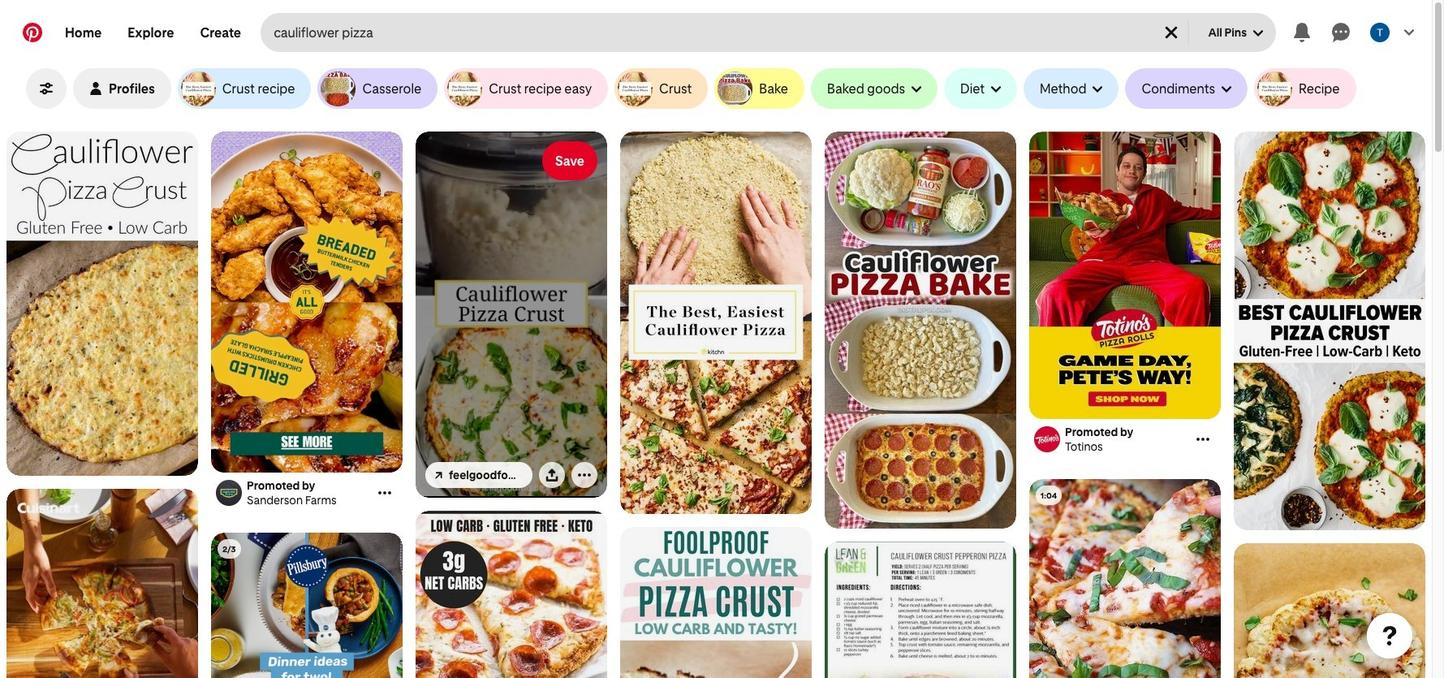 Task type: vqa. For each thing, say whether or not it's contained in the screenshot.
cooking for two? the doughboy's got you! these easy recipes are designed to keep you from worrying about leftovers each time you open the fridge, so you can eat a hot, freshly-cooked meal every night with your loved one. with pillsbury and progresso, it feels great to get together for dinner! image
yes



Task type: locate. For each thing, give the bounding box(es) containing it.
1 horizontal spatial arrow down image
[[992, 84, 1001, 94]]

1 horizontal spatial arrow down image
[[1222, 84, 1232, 94]]

this contains an image of: cauliflower pizza crust - keto pizza recipe image
[[1234, 132, 1426, 530]]

Search text field
[[274, 13, 1149, 52]]

love pizza, but want to keep it healthy? make this low-carb cauliflower pizza crust. only 6 ingredients and so easy! image
[[1030, 479, 1221, 678]]

arrow down image
[[912, 84, 922, 94], [992, 84, 1001, 94]]

the new #cuisinart indoor pizza oven makes crispy, authentic pizza in just 5 minutes. from classic neapolitan and deep dish to #glutenfreepizza and more, make all of your favorites for family night! #pizzaoven #homemadepizza #pizzarecipe #dinnerideas #familydinner image
[[6, 489, 198, 678]]

this contains an image of: foolproof cauliflower pizza crust image
[[620, 527, 812, 678]]

person image
[[89, 82, 102, 95]]

cooking for two? the doughboy's got you! these easy recipes are designed to keep you from worrying about leftovers each time you open the fridge, so you can eat a hot, freshly-cooked meal every night with your loved one. with pillsbury and progresso, it feels great to get together for dinner! image
[[211, 533, 403, 678]]

filter image
[[40, 82, 53, 95]]

0 horizontal spatial arrow down image
[[912, 84, 922, 94]]

this contains an image of: cauliflower pizza crust - satisfies that carb craving! image
[[6, 132, 198, 476]]

0 horizontal spatial arrow down image
[[1093, 84, 1103, 94]]

2 arrow down image from the left
[[992, 84, 1001, 94]]

list
[[0, 132, 1432, 678]]

the easiest cauliflower pizza ever! made with 4 simple ingredients and is a healthy low carb pizza to make for an occasion. | asimplepalate.com #cauliflower #pizza #dinner #lowcarb image
[[1234, 543, 1426, 678]]

arrow down image
[[1093, 84, 1103, 94], [1222, 84, 1232, 94]]



Task type: describe. For each thing, give the bounding box(es) containing it.
tara schultz image
[[1371, 23, 1390, 42]]

1 arrow down image from the left
[[912, 84, 922, 94]]

the right way to do game day? it's pete's way. get your game day crowd to go wild with totino's pepperoni pizza rolls. it's got all the pete-za taste you love, and none of the hassle of pizza delivery! simply pop 'em in the oven and they'll be ready before kickoff. stock up today! image
[[1030, 132, 1221, 419]]

dropdown image
[[1254, 28, 1264, 38]]

2 arrow down image from the left
[[1222, 84, 1232, 94]]

this contains an image of: cauliflower pizza crust - wholesome yum - easy healthy recipes. 10 ingredients or less. image
[[416, 511, 607, 678]]

this contains an image of: image
[[825, 542, 1017, 678]]

this contains an image of: roasted cauliflower pizza casserole (low carb dinner) image
[[825, 132, 1017, 529]]

this contains an image of: how to make the best, easiest cauliflower pizza image
[[620, 132, 812, 514]]

1 arrow down image from the left
[[1093, 84, 1103, 94]]

link image
[[435, 472, 443, 479]]



